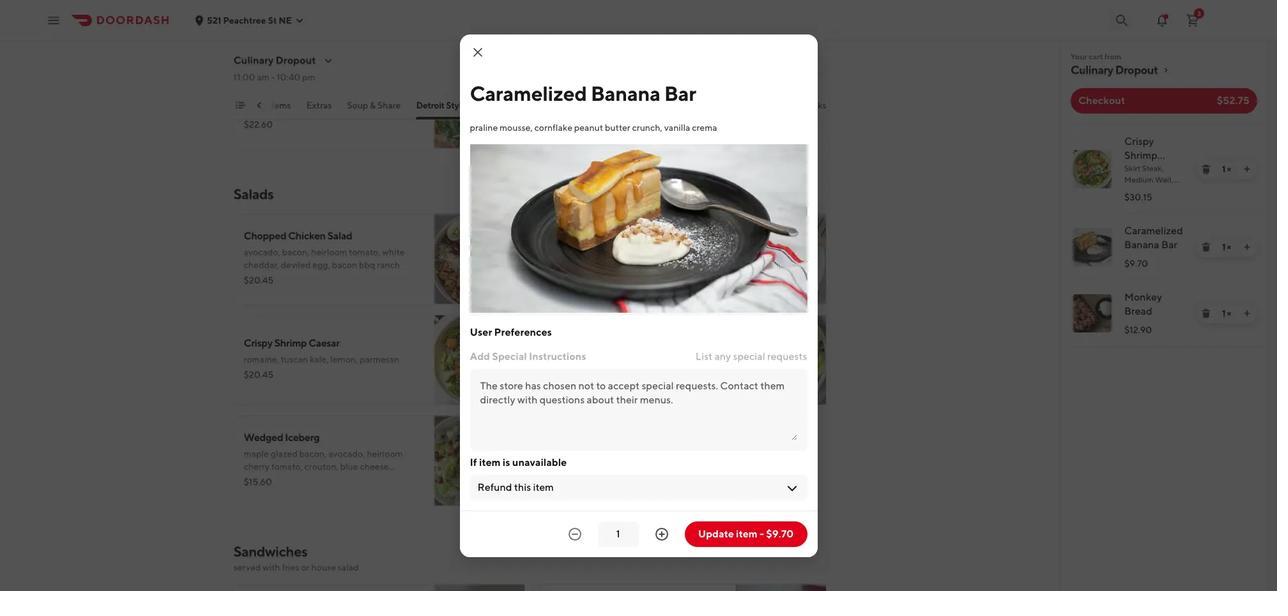 Task type: locate. For each thing, give the bounding box(es) containing it.
shrimp inside skirt steak, medium well, no shrimp $30.15
[[1137, 187, 1162, 196]]

$22.60
[[244, 119, 273, 130]]

blue
[[340, 462, 358, 472]]

ranch right bbq
[[377, 260, 400, 270]]

1 vertical spatial sandwiches
[[234, 544, 308, 560]]

culinary down cart
[[1071, 63, 1113, 77]]

toasted
[[545, 260, 576, 270]]

pizza for pan
[[485, 100, 506, 111]]

1 horizontal spatial avocado,
[[329, 449, 365, 459]]

sandwiches
[[563, 100, 611, 111], [234, 544, 308, 560]]

pepperoni & italian sausage pizza image
[[736, 0, 827, 48]]

salad
[[338, 563, 359, 573]]

1 vertical spatial maple
[[244, 449, 269, 459]]

2 vertical spatial shrimp
[[274, 337, 307, 350]]

2 cheddar, from the left
[[642, 260, 677, 270]]

0 vertical spatial bar
[[664, 81, 696, 105]]

3 $20.45 from the top
[[244, 370, 274, 380]]

- right update
[[760, 528, 764, 540]]

medium
[[1125, 175, 1154, 185]]

add one to cart image for crispy shrimp caesar
[[1242, 164, 1252, 174]]

checkout
[[1079, 95, 1126, 107]]

add for buttermilk ranch
[[794, 383, 811, 393]]

tomato, down glazed on the left bottom
[[271, 462, 303, 472]]

0 vertical spatial add one to cart image
[[1242, 164, 1252, 174]]

culinary dropout
[[234, 54, 316, 66], [1071, 63, 1158, 77]]

peanut
[[574, 122, 603, 133]]

monkey bread image
[[1074, 295, 1112, 333]]

add one to cart image for caramelized banana bar
[[1242, 242, 1252, 252]]

bacon, up crouton,
[[299, 449, 327, 459]]

0 vertical spatial ranch
[[377, 260, 400, 270]]

1 remove item from cart image from the top
[[1201, 164, 1212, 174]]

add button for chopped chicken salad
[[484, 277, 517, 297]]

0 vertical spatial shrimp
[[1125, 150, 1158, 162]]

crispy up romaine,
[[244, 337, 273, 350]]

0 horizontal spatial dropout
[[276, 54, 316, 66]]

2 vertical spatial 1
[[1222, 309, 1226, 319]]

shrimp down medium
[[1137, 187, 1162, 196]]

sandwiches up with
[[234, 544, 308, 560]]

521 peachtree st ne
[[207, 15, 292, 25]]

0 horizontal spatial caramelized banana bar
[[470, 81, 696, 105]]

ranch right buttermilk
[[590, 355, 613, 365]]

0 horizontal spatial avocado,
[[244, 247, 280, 258]]

ancient
[[600, 247, 630, 258]]

heirloom inside wedged iceberg maple glazed bacon, avocado, heirloom cherry tomato, crouton, blue cheese dressing
[[367, 449, 403, 459]]

user preferences
[[470, 326, 552, 338]]

2 vertical spatial ×
[[1227, 309, 1231, 319]]

sandwiches inside sandwiches served with fries or house salad
[[234, 544, 308, 560]]

0 vertical spatial avocado,
[[244, 247, 280, 258]]

0 horizontal spatial &
[[370, 100, 376, 111]]

item for update
[[736, 528, 758, 540]]

1 horizontal spatial crispy shrimp caesar image
[[1074, 150, 1112, 189]]

1 horizontal spatial culinary
[[1071, 63, 1113, 77]]

1 vertical spatial add one to cart image
[[1242, 242, 1252, 252]]

1 vertical spatial heirloom
[[367, 449, 403, 459]]

banana down $30.15
[[1125, 239, 1160, 251]]

1 cheddar, from the left
[[244, 260, 279, 270]]

list
[[1061, 124, 1268, 348]]

soup & share
[[347, 100, 401, 111]]

1 1 × from the top
[[1222, 164, 1231, 174]]

1 vertical spatial ×
[[1227, 242, 1231, 252]]

0 vertical spatial caramelized
[[470, 81, 587, 105]]

bacon, inside the chopped chicken salad avocado, bacon, heirloom tomato, white cheddar, deviled egg, bacon bbq ranch $20.45
[[282, 247, 309, 258]]

crispy inside crispy shrimp caesar romaine, tuscan kale, lemon, parmesan $20.45
[[244, 337, 273, 350]]

1 vertical spatial caramelized
[[1125, 225, 1183, 237]]

0 vertical spatial crispy
[[1125, 135, 1154, 148]]

bar for $9.70
[[1162, 239, 1178, 251]]

pizza up mozzarella
[[352, 74, 376, 86]]

cheddar, down date,
[[642, 260, 677, 270]]

2 × from the top
[[1227, 242, 1231, 252]]

0 horizontal spatial maple
[[244, 449, 269, 459]]

3 button
[[1180, 7, 1206, 33]]

- inside button
[[760, 528, 764, 540]]

culinary dropout inside culinary dropout 'link'
[[1071, 63, 1158, 77]]

1 add one to cart image from the top
[[1242, 164, 1252, 174]]

shrimp inside crispy shrimp caesar romaine, tuscan kale, lemon, parmesan $20.45
[[274, 337, 307, 350]]

salads up the chopped at the left of the page
[[234, 186, 274, 203]]

crispy inside crispy shrimp caesar
[[1125, 135, 1154, 148]]

pistachio,
[[682, 247, 721, 258]]

pizza inside "black truffle mushroom pizza smoked onion alfredo, mozzarella cheese, arugula $22.60"
[[352, 74, 376, 86]]

tomato,
[[349, 247, 380, 258], [271, 462, 303, 472]]

$20.45 down the chopped at the left of the page
[[244, 275, 274, 286]]

maple up cherry
[[244, 449, 269, 459]]

0 horizontal spatial $9.70
[[766, 528, 794, 540]]

1 horizontal spatial -
[[760, 528, 764, 540]]

1 1 from the top
[[1222, 164, 1226, 174]]

0 vertical spatial 1 ×
[[1222, 164, 1231, 174]]

banana inside caramelized banana bar
[[1125, 239, 1160, 251]]

bacon
[[332, 260, 357, 270]]

banana for praline mousse, cornflake peanut butter crunch, vanilla crema
[[591, 81, 661, 105]]

tomato, up bbq
[[349, 247, 380, 258]]

1 vertical spatial shrimp
[[1137, 187, 1162, 196]]

1 horizontal spatial dropout
[[1116, 63, 1158, 77]]

add button for butternut squash & kale
[[786, 277, 819, 297]]

1 horizontal spatial ranch
[[590, 355, 613, 365]]

caesar for crispy shrimp caesar romaine, tuscan kale, lemon, parmesan $20.45
[[309, 337, 340, 350]]

white inside butternut squash & kale bartlett pear, ancient grains, date, pistachio, toasted mulberry, white cheddar, maple tahini vinaigrette
[[618, 260, 640, 270]]

1 vertical spatial white
[[618, 260, 640, 270]]

detroit style pan pizza
[[416, 100, 506, 111]]

1 vertical spatial 1
[[1222, 242, 1226, 252]]

culinary dropout up 11:00 am - 10:40 pm
[[234, 54, 316, 66]]

$20.45 down romaine,
[[244, 370, 274, 380]]

1 horizontal spatial salads
[[521, 100, 547, 111]]

2 vertical spatial 1 ×
[[1222, 309, 1231, 319]]

shrimp up tuscan on the bottom of page
[[274, 337, 307, 350]]

0 vertical spatial item
[[479, 457, 501, 469]]

bacon, up deviled at the top
[[282, 247, 309, 258]]

caramelized
[[470, 81, 587, 105], [1125, 225, 1183, 237]]

0 vertical spatial banana
[[591, 81, 661, 105]]

add button for wedged iceberg
[[484, 479, 517, 499]]

bacon,
[[282, 247, 309, 258], [299, 449, 327, 459]]

1 vertical spatial pizza
[[485, 100, 506, 111]]

- right am
[[271, 72, 275, 82]]

$9.70 inside button
[[766, 528, 794, 540]]

1 × for bar
[[1222, 242, 1231, 252]]

black truffle mushroom pizza smoked onion alfredo, mozzarella cheese, arugula $22.60
[[244, 74, 412, 130]]

crispy shrimp caesar image
[[1074, 150, 1112, 189], [434, 315, 525, 406]]

1 horizontal spatial maple
[[679, 260, 704, 270]]

1 vertical spatial banana
[[1125, 239, 1160, 251]]

snacks
[[673, 100, 702, 111]]

add inside the "caramelized banana bar" dialog
[[470, 350, 490, 363]]

0 horizontal spatial caramelized
[[470, 81, 587, 105]]

3 × from the top
[[1227, 309, 1231, 319]]

dropout
[[276, 54, 316, 66], [1116, 63, 1158, 77]]

shrimp for crispy shrimp caesar romaine, tuscan kale, lemon, parmesan $20.45
[[274, 337, 307, 350]]

1 vertical spatial salads
[[234, 186, 274, 203]]

1 × from the top
[[1227, 164, 1231, 174]]

caesar
[[1125, 164, 1157, 176], [309, 337, 340, 350]]

0 vertical spatial &
[[370, 100, 376, 111]]

1 vertical spatial $9.70
[[766, 528, 794, 540]]

1 vertical spatial caesar
[[309, 337, 340, 350]]

0 horizontal spatial heirloom
[[311, 247, 347, 258]]

×
[[1227, 164, 1231, 174], [1227, 242, 1231, 252], [1227, 309, 1231, 319]]

0 horizontal spatial crispy
[[244, 337, 273, 350]]

bar up monkey
[[1162, 239, 1178, 251]]

add for black truffle mushroom pizza
[[492, 126, 510, 136]]

dropout up 10:40 on the top left of page
[[276, 54, 316, 66]]

0 horizontal spatial -
[[271, 72, 275, 82]]

Add Special Instructions text field
[[480, 379, 797, 441]]

& inside butternut squash & kale bartlett pear, ancient grains, date, pistachio, toasted mulberry, white cheddar, maple tahini vinaigrette
[[627, 230, 633, 242]]

caramelized banana bar for praline mousse, cornflake peanut butter crunch, vanilla crema
[[470, 81, 696, 105]]

vinaigrette
[[570, 273, 614, 283]]

× for caesar
[[1227, 164, 1231, 174]]

1 $20.45 from the top
[[244, 19, 274, 29]]

0 horizontal spatial cheddar,
[[244, 260, 279, 270]]

add button for crispy shrimp caesar
[[484, 378, 517, 398]]

$9.70 up "crispy chicken katsu" image
[[766, 528, 794, 540]]

add
[[492, 25, 510, 35], [794, 25, 811, 35], [492, 126, 510, 136], [492, 282, 510, 292], [794, 282, 811, 292], [470, 350, 490, 363], [492, 383, 510, 393], [794, 383, 811, 393], [492, 484, 510, 494]]

remove item from cart image
[[1201, 164, 1212, 174], [1201, 242, 1212, 252]]

2 1 from the top
[[1222, 242, 1226, 252]]

dropout inside 'link'
[[1116, 63, 1158, 77]]

1 horizontal spatial bar
[[1162, 239, 1178, 251]]

2 1 × from the top
[[1222, 242, 1231, 252]]

ranch inside the chopped chicken salad avocado, bacon, heirloom tomato, white cheddar, deviled egg, bacon bbq ranch $20.45
[[377, 260, 400, 270]]

any
[[715, 350, 731, 363]]

unavailable
[[512, 457, 567, 469]]

caesar inside crispy shrimp caesar
[[1125, 164, 1157, 176]]

1 horizontal spatial heirloom
[[367, 449, 403, 459]]

mushroom
[[302, 74, 351, 86]]

0 vertical spatial caesar
[[1125, 164, 1157, 176]]

2 vertical spatial $20.45
[[244, 370, 274, 380]]

caramelized banana bar dialog
[[460, 34, 818, 558]]

1 vertical spatial bacon,
[[299, 449, 327, 459]]

caramelized banana bar
[[470, 81, 696, 105], [1125, 225, 1183, 251]]

maple down 'pistachio,'
[[679, 260, 704, 270]]

1 vertical spatial $20.45
[[244, 275, 274, 286]]

notification bell image
[[1155, 12, 1170, 28]]

1 horizontal spatial $9.70
[[1125, 259, 1148, 269]]

crispy up the skirt at the right
[[1125, 135, 1154, 148]]

0 vertical spatial ×
[[1227, 164, 1231, 174]]

1 horizontal spatial &
[[627, 230, 633, 242]]

caramelized down $30.15
[[1125, 225, 1183, 237]]

shrimp for crispy shrimp caesar
[[1125, 150, 1158, 162]]

0 horizontal spatial bar
[[664, 81, 696, 105]]

salads up mousse,
[[521, 100, 547, 111]]

0 horizontal spatial white
[[382, 247, 405, 258]]

chicken
[[288, 230, 326, 242]]

caramelized for $9.70
[[1125, 225, 1183, 237]]

culinary dropout down from
[[1071, 63, 1158, 77]]

bar up vanilla
[[664, 81, 696, 105]]

caramelized banana bar for $9.70
[[1125, 225, 1183, 251]]

-
[[271, 72, 275, 82], [760, 528, 764, 540]]

iceberg
[[285, 432, 320, 444]]

open menu image
[[46, 12, 61, 28]]

wedged
[[244, 432, 283, 444]]

share
[[378, 100, 401, 111]]

item right if
[[479, 457, 501, 469]]

bar inside caramelized banana bar
[[1162, 239, 1178, 251]]

bacon, for iceberg
[[299, 449, 327, 459]]

0 vertical spatial maple
[[679, 260, 704, 270]]

1 horizontal spatial culinary dropout
[[1071, 63, 1158, 77]]

monkey
[[1125, 291, 1162, 304]]

0 vertical spatial remove item from cart image
[[1201, 164, 1212, 174]]

from
[[1105, 52, 1122, 61]]

list
[[696, 350, 713, 363]]

served
[[234, 563, 261, 573]]

0 horizontal spatial ranch
[[377, 260, 400, 270]]

bacon, inside wedged iceberg maple glazed bacon, avocado, heirloom cherry tomato, crouton, blue cheese dressing
[[299, 449, 327, 459]]

0 horizontal spatial crispy shrimp caesar image
[[434, 315, 525, 406]]

caramelized up mousse,
[[470, 81, 587, 105]]

0 vertical spatial -
[[271, 72, 275, 82]]

black
[[244, 74, 269, 86]]

1 horizontal spatial white
[[618, 260, 640, 270]]

0 vertical spatial pizza
[[352, 74, 376, 86]]

caramelized inside the "caramelized banana bar" dialog
[[470, 81, 587, 105]]

1 vertical spatial caramelized banana bar
[[1125, 225, 1183, 251]]

0 vertical spatial bacon,
[[282, 247, 309, 258]]

update item - $9.70 button
[[685, 522, 807, 547]]

1 horizontal spatial tomato,
[[349, 247, 380, 258]]

0 vertical spatial salads
[[521, 100, 547, 111]]

3 items, open order cart image
[[1185, 12, 1201, 28]]

1 horizontal spatial crispy
[[1125, 135, 1154, 148]]

drinks
[[801, 100, 827, 111]]

cheddar, down the chopped at the left of the page
[[244, 260, 279, 270]]

0 vertical spatial sandwiches
[[563, 100, 611, 111]]

cart
[[1089, 52, 1103, 61]]

1 horizontal spatial item
[[736, 528, 758, 540]]

1 vertical spatial bar
[[1162, 239, 1178, 251]]

1 horizontal spatial banana
[[1125, 239, 1160, 251]]

0 horizontal spatial item
[[479, 457, 501, 469]]

& right soup
[[370, 100, 376, 111]]

remove item from cart image for caramelized banana bar
[[1201, 242, 1212, 252]]

1 vertical spatial crispy
[[244, 337, 273, 350]]

cherry
[[244, 462, 270, 472]]

black truffle mushroom pizza image
[[434, 58, 525, 149]]

0 vertical spatial heirloom
[[311, 247, 347, 258]]

0 horizontal spatial caesar
[[309, 337, 340, 350]]

culinary up 11:00
[[234, 54, 274, 66]]

pizza for mushroom
[[352, 74, 376, 86]]

item right update
[[736, 528, 758, 540]]

1 horizontal spatial pizza
[[485, 100, 506, 111]]

pizza right pan
[[485, 100, 506, 111]]

&
[[370, 100, 376, 111], [627, 230, 633, 242]]

0 horizontal spatial tomato,
[[271, 462, 303, 472]]

cheddar, inside butternut squash & kale bartlett pear, ancient grains, date, pistachio, toasted mulberry, white cheddar, maple tahini vinaigrette
[[642, 260, 677, 270]]

special
[[733, 350, 765, 363]]

dropout down from
[[1116, 63, 1158, 77]]

caramelized inside list
[[1125, 225, 1183, 237]]

0 vertical spatial $20.45
[[244, 19, 274, 29]]

$20.45 left "ne"
[[244, 19, 274, 29]]

sandwiches up peanut
[[563, 100, 611, 111]]

shrimp up the skirt at the right
[[1125, 150, 1158, 162]]

crunch,
[[632, 122, 663, 133]]

× for bar
[[1227, 242, 1231, 252]]

fries
[[282, 563, 299, 573]]

0 horizontal spatial sandwiches
[[234, 544, 308, 560]]

0 horizontal spatial pizza
[[352, 74, 376, 86]]

$9.70 up monkey
[[1125, 259, 1148, 269]]

2 $20.45 from the top
[[244, 275, 274, 286]]

avocado, up blue
[[329, 449, 365, 459]]

bacon, for chicken
[[282, 247, 309, 258]]

add button for buttermilk ranch
[[786, 378, 819, 398]]

1 vertical spatial ranch
[[590, 355, 613, 365]]

white
[[382, 247, 405, 258], [618, 260, 640, 270]]

butternut
[[545, 230, 590, 242]]

smoked
[[244, 91, 276, 102]]

crispy for crispy shrimp caesar romaine, tuscan kale, lemon, parmesan $20.45
[[244, 337, 273, 350]]

add for butternut squash & kale
[[794, 282, 811, 292]]

$20.45 inside the chopped chicken salad avocado, bacon, heirloom tomato, white cheddar, deviled egg, bacon bbq ranch $20.45
[[244, 275, 274, 286]]

1 horizontal spatial caramelized
[[1125, 225, 1183, 237]]

chopped chicken salad avocado, bacon, heirloom tomato, white cheddar, deviled egg, bacon bbq ranch $20.45
[[244, 230, 405, 286]]

decrease quantity by 1 image
[[567, 527, 582, 542]]

caramelized banana bar image
[[470, 144, 807, 313], [1074, 228, 1112, 266]]

banana up butter
[[591, 81, 661, 105]]

heirloom up cheese
[[367, 449, 403, 459]]

chopped chicken salad image
[[434, 214, 525, 305]]

bar for praline mousse, cornflake peanut butter crunch, vanilla crema
[[664, 81, 696, 105]]

2 remove item from cart image from the top
[[1201, 242, 1212, 252]]

add one to cart image
[[1242, 164, 1252, 174], [1242, 242, 1252, 252]]

praline
[[470, 122, 498, 133]]

0 vertical spatial crispy shrimp caesar image
[[1074, 150, 1112, 189]]

add one to cart image
[[1242, 309, 1252, 319]]

entrees
[[626, 100, 658, 111]]

caramelized banana bar down $30.15
[[1125, 225, 1183, 251]]

onion
[[278, 91, 301, 102]]

10:40
[[277, 72, 300, 82]]

1 horizontal spatial caesar
[[1125, 164, 1157, 176]]

caramelized banana bar inside dialog
[[470, 81, 696, 105]]

crouton,
[[304, 462, 338, 472]]

caramelized banana bar up peanut
[[470, 81, 696, 105]]

0 vertical spatial white
[[382, 247, 405, 258]]

is
[[503, 457, 510, 469]]

bar inside dialog
[[664, 81, 696, 105]]

pan
[[468, 100, 483, 111]]

culinary
[[234, 54, 274, 66], [1071, 63, 1113, 77]]

sandwiches for sandwiches served with fries or house salad
[[234, 544, 308, 560]]

item inside button
[[736, 528, 758, 540]]

1 vertical spatial 1 ×
[[1222, 242, 1231, 252]]

2 add one to cart image from the top
[[1242, 242, 1252, 252]]

shrimp
[[1125, 150, 1158, 162], [1137, 187, 1162, 196], [274, 337, 307, 350]]

bar
[[664, 81, 696, 105], [1162, 239, 1178, 251]]

1 horizontal spatial caramelized banana bar
[[1125, 225, 1183, 251]]

banana inside dialog
[[591, 81, 661, 105]]

0 horizontal spatial banana
[[591, 81, 661, 105]]

salads
[[521, 100, 547, 111], [234, 186, 274, 203]]

items
[[268, 100, 291, 111]]

list containing crispy shrimp caesar
[[1061, 124, 1268, 348]]

caesar inside crispy shrimp caesar romaine, tuscan kale, lemon, parmesan $20.45
[[309, 337, 340, 350]]

& left kale
[[627, 230, 633, 242]]

heirloom up egg,
[[311, 247, 347, 258]]

add for wedged iceberg
[[492, 484, 510, 494]]

caramelized for praline mousse, cornflake peanut butter crunch, vanilla crema
[[470, 81, 587, 105]]

lemon,
[[330, 355, 358, 365]]

1 vertical spatial remove item from cart image
[[1201, 242, 1212, 252]]

add button for black truffle mushroom pizza
[[484, 121, 517, 141]]

avocado, down the chopped at the left of the page
[[244, 247, 280, 258]]

1
[[1222, 164, 1226, 174], [1222, 242, 1226, 252], [1222, 309, 1226, 319]]



Task type: vqa. For each thing, say whether or not it's contained in the screenshot.


Task type: describe. For each thing, give the bounding box(es) containing it.
cheddar, inside the chopped chicken salad avocado, bacon, heirloom tomato, white cheddar, deviled egg, bacon bbq ranch $20.45
[[244, 260, 279, 270]]

wedged iceberg image
[[434, 416, 525, 507]]

culinary dropout link
[[1071, 63, 1258, 78]]

3
[[1198, 9, 1201, 17]]

your
[[1071, 52, 1087, 61]]

add special instructions
[[470, 350, 586, 363]]

maple inside wedged iceberg maple glazed bacon, avocado, heirloom cherry tomato, crouton, blue cheese dressing
[[244, 449, 269, 459]]

buttermilk
[[545, 355, 588, 365]]

culinary inside culinary dropout 'link'
[[1071, 63, 1113, 77]]

avocado, inside the chopped chicken salad avocado, bacon, heirloom tomato, white cheddar, deviled egg, bacon bbq ranch $20.45
[[244, 247, 280, 258]]

squash
[[592, 230, 625, 242]]

skirt
[[1125, 164, 1141, 173]]

with
[[263, 563, 280, 573]]

crispy chicken katsu image
[[736, 585, 827, 592]]

cornflake
[[535, 122, 573, 133]]

item for if
[[479, 457, 501, 469]]

- for am
[[271, 72, 275, 82]]

egg,
[[313, 260, 330, 270]]

add for crispy shrimp caesar
[[492, 383, 510, 393]]

extras button
[[306, 99, 332, 119]]

tuscan
[[281, 355, 308, 365]]

$9.15
[[545, 370, 567, 380]]

arugula
[[244, 104, 274, 114]]

salads button
[[521, 99, 547, 119]]

& inside button
[[370, 100, 376, 111]]

banana for $9.70
[[1125, 239, 1160, 251]]

romaine,
[[244, 355, 279, 365]]

update item - $9.70
[[698, 528, 794, 540]]

maple inside butternut squash & kale bartlett pear, ancient grains, date, pistachio, toasted mulberry, white cheddar, maple tahini vinaigrette
[[679, 260, 704, 270]]

cheese pizza image
[[434, 0, 525, 48]]

cheap house salad image
[[736, 315, 827, 406]]

extras
[[306, 100, 332, 111]]

caesar for crispy shrimp caesar
[[1125, 164, 1157, 176]]

scroll menu navigation left image
[[254, 100, 264, 111]]

$17.20
[[545, 275, 572, 286]]

mulberry,
[[578, 260, 616, 270]]

your cart from
[[1071, 52, 1122, 61]]

$20.45 inside crispy shrimp caesar romaine, tuscan kale, lemon, parmesan $20.45
[[244, 370, 274, 380]]

kale
[[635, 230, 655, 242]]

truffle
[[270, 74, 300, 86]]

3 1 from the top
[[1222, 309, 1226, 319]]

1 vertical spatial crispy shrimp caesar image
[[434, 315, 525, 406]]

0 horizontal spatial culinary dropout
[[234, 54, 316, 66]]

pm
[[302, 72, 315, 82]]

white inside the chopped chicken salad avocado, bacon, heirloom tomato, white cheddar, deviled egg, bacon bbq ranch $20.45
[[382, 247, 405, 258]]

butternut squash & kale image
[[736, 214, 827, 305]]

snacks button
[[673, 99, 702, 119]]

1 horizontal spatial caramelized banana bar image
[[1074, 228, 1112, 266]]

- for item
[[760, 528, 764, 540]]

$15.60
[[244, 477, 272, 488]]

monkey bread
[[1125, 291, 1162, 318]]

remove item from cart image
[[1201, 309, 1212, 319]]

popular
[[235, 100, 267, 111]]

cheese
[[360, 462, 389, 472]]

crema
[[692, 122, 717, 133]]

shaved prime rib dip image
[[434, 585, 525, 592]]

crispy for crispy shrimp caesar
[[1125, 135, 1154, 148]]

skirt steak, medium well, no shrimp $30.15
[[1125, 164, 1173, 203]]

0 horizontal spatial caramelized banana bar image
[[470, 144, 807, 313]]

praline mousse, cornflake peanut butter crunch, vanilla crema
[[470, 122, 717, 133]]

bartlett
[[545, 247, 576, 258]]

detroit
[[416, 100, 445, 111]]

instructions
[[529, 350, 586, 363]]

1 for bar
[[1222, 242, 1226, 252]]

crispy shrimp caesar
[[1125, 135, 1158, 176]]

0 horizontal spatial culinary
[[234, 54, 274, 66]]

if item is unavailable
[[470, 457, 567, 469]]

house
[[311, 563, 336, 573]]

bbq
[[359, 260, 375, 270]]

peachtree
[[223, 15, 266, 25]]

increase quantity by 1 image
[[654, 527, 669, 542]]

close caramelized banana bar image
[[470, 44, 485, 60]]

style
[[446, 100, 466, 111]]

$30.15
[[1125, 192, 1153, 203]]

tomato, inside the chopped chicken salad avocado, bacon, heirloom tomato, white cheddar, deviled egg, bacon bbq ranch $20.45
[[349, 247, 380, 258]]

1 for caesar
[[1222, 164, 1226, 174]]

ne
[[279, 15, 292, 25]]

remove item from cart image for crispy shrimp caesar
[[1201, 164, 1212, 174]]

$52.75
[[1217, 95, 1250, 107]]

ranch inside buttermilk ranch $9.15
[[590, 355, 613, 365]]

popular items button
[[235, 99, 291, 119]]

chopped
[[244, 230, 286, 242]]

drinks button
[[801, 99, 827, 119]]

wedged iceberg maple glazed bacon, avocado, heirloom cherry tomato, crouton, blue cheese dressing
[[244, 432, 403, 485]]

sandwiches for sandwiches
[[563, 100, 611, 111]]

crispy shrimp caesar romaine, tuscan kale, lemon, parmesan $20.45
[[244, 337, 399, 380]]

buttermilk ranch $9.15
[[545, 355, 613, 380]]

heirloom inside the chopped chicken salad avocado, bacon, heirloom tomato, white cheddar, deviled egg, bacon bbq ranch $20.45
[[311, 247, 347, 258]]

pear,
[[578, 247, 598, 258]]

popular items
[[235, 100, 291, 111]]

0 horizontal spatial salads
[[234, 186, 274, 203]]

update
[[698, 528, 734, 540]]

0 vertical spatial $9.70
[[1125, 259, 1148, 269]]

11:00 am - 10:40 pm
[[234, 72, 315, 82]]

user
[[470, 326, 492, 338]]

well,
[[1155, 175, 1173, 185]]

11:00
[[234, 72, 255, 82]]

steak,
[[1142, 164, 1164, 173]]

list any special requests
[[696, 350, 807, 363]]

sandwiches served with fries or house salad
[[234, 544, 359, 573]]

1 × for caesar
[[1222, 164, 1231, 174]]

$12.90
[[1125, 325, 1152, 335]]

butter
[[605, 122, 630, 133]]

glazed
[[271, 449, 298, 459]]

special
[[492, 350, 527, 363]]

bread
[[1125, 305, 1153, 318]]

3 1 × from the top
[[1222, 309, 1231, 319]]

tomato, inside wedged iceberg maple glazed bacon, avocado, heirloom cherry tomato, crouton, blue cheese dressing
[[271, 462, 303, 472]]

add for chopped chicken salad
[[492, 282, 510, 292]]

soup & share button
[[347, 99, 401, 119]]

or
[[301, 563, 310, 573]]

dressing
[[244, 475, 278, 485]]

entrees button
[[626, 99, 658, 119]]

alfredo,
[[302, 91, 333, 102]]

Current quantity is 1 number field
[[605, 527, 631, 542]]

parmesan
[[360, 355, 399, 365]]

requests
[[767, 350, 807, 363]]

521 peachtree st ne button
[[194, 15, 305, 25]]

sandwiches button
[[563, 99, 611, 119]]

avocado, inside wedged iceberg maple glazed bacon, avocado, heirloom cherry tomato, crouton, blue cheese dressing
[[329, 449, 365, 459]]



